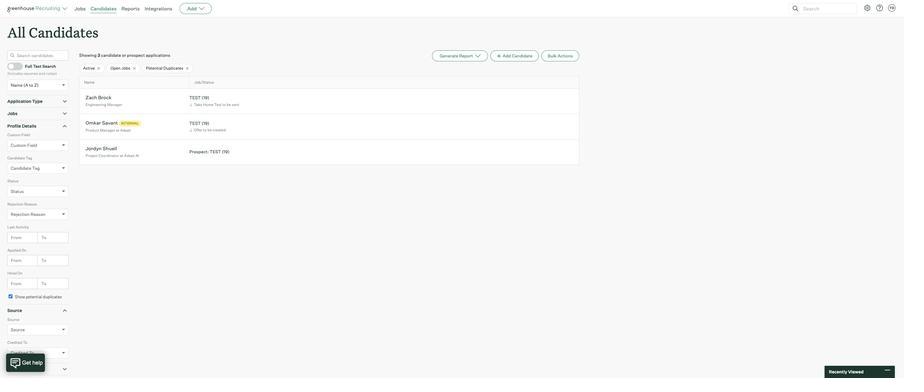 Task type: locate. For each thing, give the bounding box(es) containing it.
credited down source element
[[7, 341, 22, 345]]

bulk
[[548, 53, 557, 58]]

test right prospect:
[[210, 149, 221, 154]]

applied
[[7, 248, 21, 253]]

Search candidates field
[[7, 51, 69, 61]]

0 vertical spatial adept
[[120, 128, 131, 133]]

1 horizontal spatial jobs
[[75, 6, 86, 12]]

application
[[7, 99, 31, 104]]

to
[[29, 82, 33, 88], [223, 102, 226, 107], [203, 128, 207, 133]]

at
[[116, 128, 120, 133], [120, 154, 123, 158]]

td button
[[889, 4, 896, 12]]

text
[[33, 64, 42, 69]]

adept inside jordyn shuell project coordinator at adept ai
[[124, 154, 135, 158]]

test (19) offer to be created
[[190, 121, 226, 133]]

0 vertical spatial candidate tag
[[7, 156, 32, 160]]

0 vertical spatial at
[[116, 128, 120, 133]]

manager
[[107, 102, 123, 107], [100, 128, 115, 133]]

tag down custom field 'element'
[[26, 156, 32, 160]]

jordyn shuell project coordinator at adept ai
[[86, 146, 139, 158]]

1 vertical spatial candidate
[[7, 156, 25, 160]]

tag up status element
[[32, 166, 40, 171]]

0 vertical spatial manager
[[107, 102, 123, 107]]

to for last activity
[[41, 235, 46, 240]]

name left (a
[[11, 82, 23, 88]]

0 vertical spatial test
[[190, 95, 201, 100]]

test inside test (19) offer to be created
[[190, 121, 201, 126]]

1 vertical spatial candidates
[[29, 23, 99, 41]]

at right coordinator at the left top of the page
[[120, 154, 123, 158]]

adept down internal
[[120, 128, 131, 133]]

created
[[213, 128, 226, 133]]

on right hired
[[18, 271, 23, 276]]

candidates
[[91, 6, 117, 12], [29, 23, 99, 41]]

on right applied
[[21, 248, 26, 253]]

candidate tag element
[[7, 155, 69, 178]]

name down active
[[84, 80, 95, 85]]

add button
[[180, 3, 212, 14]]

0 vertical spatial source
[[7, 308, 22, 314]]

tag
[[26, 156, 32, 160], [32, 166, 40, 171]]

add candidate link
[[491, 51, 539, 62]]

1 horizontal spatial at
[[120, 154, 123, 158]]

to right test
[[223, 102, 226, 107]]

0 horizontal spatial add
[[188, 6, 197, 12]]

add for add candidate
[[503, 53, 512, 58]]

(includes
[[7, 71, 23, 76]]

showing
[[79, 53, 97, 58]]

0 horizontal spatial at
[[116, 128, 120, 133]]

open jobs
[[111, 66, 131, 71]]

Show potential duplicates checkbox
[[9, 295, 13, 299]]

candidate tag
[[7, 156, 32, 160], [11, 166, 40, 171]]

0 vertical spatial jobs
[[75, 6, 86, 12]]

candidate tag down custom field 'element'
[[7, 156, 32, 160]]

rejection reason
[[7, 202, 37, 207], [11, 212, 45, 217]]

0 vertical spatial tag
[[26, 156, 32, 160]]

1 horizontal spatial be
[[227, 102, 231, 107]]

shuell
[[103, 146, 117, 152]]

from down last activity
[[11, 235, 22, 240]]

internal
[[121, 121, 139, 126]]

1 vertical spatial (19)
[[202, 121, 209, 126]]

add candidate
[[503, 53, 533, 58]]

1 vertical spatial to
[[223, 102, 226, 107]]

at down savant
[[116, 128, 120, 133]]

and
[[39, 71, 45, 76]]

jobs right open
[[121, 66, 131, 71]]

show
[[15, 295, 25, 300]]

type
[[32, 99, 43, 104]]

test
[[190, 95, 201, 100], [190, 121, 201, 126], [210, 149, 221, 154]]

from for last
[[11, 235, 22, 240]]

1 vertical spatial at
[[120, 154, 123, 158]]

from down "hired on"
[[11, 281, 22, 286]]

credited up responsibility
[[11, 351, 28, 356]]

rejection reason element
[[7, 201, 69, 225]]

reports
[[122, 6, 140, 12]]

0 vertical spatial on
[[21, 248, 26, 253]]

td
[[890, 6, 895, 10]]

open
[[111, 66, 121, 71]]

add
[[188, 6, 197, 12], [503, 53, 512, 58]]

0 horizontal spatial to
[[29, 82, 33, 88]]

custom
[[7, 133, 21, 137], [11, 143, 26, 148]]

1 vertical spatial add
[[503, 53, 512, 58]]

offer to be created link
[[189, 127, 227, 133]]

job/status
[[194, 80, 214, 85]]

0 vertical spatial field
[[22, 133, 30, 137]]

rejection reason up activity
[[11, 212, 45, 217]]

prospect:
[[190, 149, 209, 154]]

test up the offer
[[190, 121, 201, 126]]

rejection reason down status element
[[7, 202, 37, 207]]

2 vertical spatial jobs
[[7, 111, 18, 116]]

source down "show"
[[7, 308, 22, 314]]

reports link
[[122, 6, 140, 12]]

2 horizontal spatial to
[[223, 102, 226, 107]]

recently
[[830, 370, 848, 375]]

1 vertical spatial on
[[18, 271, 23, 276]]

be left the sent
[[227, 102, 231, 107]]

0 vertical spatial candidate
[[512, 53, 533, 58]]

status up rejection reason 'element'
[[11, 189, 24, 194]]

field
[[22, 133, 30, 137], [27, 143, 37, 148]]

2 vertical spatial to
[[203, 128, 207, 133]]

2 from from the top
[[11, 258, 22, 263]]

profile
[[7, 123, 21, 129]]

credited
[[7, 341, 22, 345], [11, 351, 28, 356]]

jobs up profile
[[7, 111, 18, 116]]

greenhouse recruiting image
[[7, 5, 62, 12]]

details
[[22, 123, 36, 129]]

be inside test (19) offer to be created
[[208, 128, 212, 133]]

potential
[[26, 295, 42, 300]]

to right the offer
[[203, 128, 207, 133]]

last
[[7, 225, 15, 230]]

adept
[[120, 128, 131, 133], [124, 154, 135, 158]]

integrations link
[[145, 6, 173, 12]]

2 horizontal spatial jobs
[[121, 66, 131, 71]]

1 horizontal spatial add
[[503, 53, 512, 58]]

savant
[[102, 120, 118, 126]]

0 vertical spatial from
[[11, 235, 22, 240]]

source down show potential duplicates 'option' at left bottom
[[7, 318, 19, 322]]

manager down savant
[[100, 128, 115, 133]]

manager inside the 'zach brock engineering manager'
[[107, 102, 123, 107]]

integrations
[[145, 6, 173, 12]]

candidate
[[512, 53, 533, 58], [7, 156, 25, 160], [11, 166, 31, 171]]

1 vertical spatial test
[[190, 121, 201, 126]]

0 vertical spatial credited to
[[7, 341, 27, 345]]

(19) inside test (19) take home test to be sent
[[202, 95, 209, 100]]

jordyn shuell link
[[86, 146, 117, 153]]

name for name (a to z)
[[11, 82, 23, 88]]

1 horizontal spatial to
[[203, 128, 207, 133]]

0 horizontal spatial be
[[208, 128, 212, 133]]

custom down profile
[[7, 133, 21, 137]]

1 vertical spatial jobs
[[121, 66, 131, 71]]

offer
[[194, 128, 203, 133]]

1 vertical spatial be
[[208, 128, 212, 133]]

credited to up responsibility
[[11, 351, 34, 356]]

candidate left bulk
[[512, 53, 533, 58]]

(19) inside test (19) offer to be created
[[202, 121, 209, 126]]

source
[[7, 308, 22, 314], [7, 318, 19, 322], [11, 328, 25, 333]]

status element
[[7, 178, 69, 201]]

0 vertical spatial rejection
[[7, 202, 24, 207]]

from down applied on
[[11, 258, 22, 263]]

name
[[84, 80, 95, 85], [11, 82, 23, 88]]

adept left ai
[[124, 154, 135, 158]]

name (a to z) option
[[11, 82, 39, 88]]

custom down 'profile details'
[[11, 143, 26, 148]]

test inside test (19) take home test to be sent
[[190, 95, 201, 100]]

add inside popup button
[[188, 6, 197, 12]]

test up take
[[190, 95, 201, 100]]

(19) down created
[[222, 149, 230, 154]]

take home test to be sent link
[[189, 102, 241, 108]]

1 vertical spatial custom field
[[11, 143, 37, 148]]

to left z) on the left of the page
[[29, 82, 33, 88]]

(19) for test (19) take home test to be sent
[[202, 95, 209, 100]]

credited to down source element
[[7, 341, 27, 345]]

take
[[194, 102, 202, 107]]

report
[[460, 53, 473, 58]]

candidates down jobs link
[[29, 23, 99, 41]]

0 vertical spatial be
[[227, 102, 231, 107]]

2 vertical spatial from
[[11, 281, 22, 286]]

1 vertical spatial source
[[7, 318, 19, 322]]

on
[[21, 248, 26, 253], [18, 271, 23, 276]]

full
[[25, 64, 32, 69]]

z)
[[34, 82, 39, 88]]

1 vertical spatial reason
[[31, 212, 45, 217]]

0 vertical spatial status
[[7, 179, 19, 184]]

credited to
[[7, 341, 27, 345], [11, 351, 34, 356]]

source for source element
[[7, 308, 22, 314]]

Search text field
[[803, 4, 852, 13]]

1 vertical spatial adept
[[124, 154, 135, 158]]

be left created
[[208, 128, 212, 133]]

ai
[[136, 154, 139, 158]]

1 vertical spatial from
[[11, 258, 22, 263]]

search
[[42, 64, 56, 69]]

(19) up 'offer to be created' link
[[202, 121, 209, 126]]

candidate reports are now available! apply filters and select "view in app" element
[[433, 51, 488, 62]]

(19) up home
[[202, 95, 209, 100]]

custom field
[[7, 133, 30, 137], [11, 143, 37, 148]]

jobs
[[75, 6, 86, 12], [121, 66, 131, 71], [7, 111, 18, 116]]

jordyn
[[86, 146, 102, 152]]

3 from from the top
[[11, 281, 22, 286]]

0 vertical spatial (19)
[[202, 95, 209, 100]]

(19) for test (19) offer to be created
[[202, 121, 209, 126]]

notes)
[[46, 71, 57, 76]]

1 horizontal spatial name
[[84, 80, 95, 85]]

add for add
[[188, 6, 197, 12]]

1 vertical spatial custom
[[11, 143, 26, 148]]

1 from from the top
[[11, 235, 22, 240]]

2 vertical spatial source
[[11, 328, 25, 333]]

(19)
[[202, 95, 209, 100], [202, 121, 209, 126], [222, 149, 230, 154]]

0 vertical spatial custom field
[[7, 133, 30, 137]]

candidate tag up status element
[[11, 166, 40, 171]]

source up "credited to" element
[[11, 328, 25, 333]]

1 vertical spatial credited
[[11, 351, 28, 356]]

candidate down custom field 'element'
[[7, 156, 25, 160]]

0 vertical spatial add
[[188, 6, 197, 12]]

all candidates
[[7, 23, 99, 41]]

to
[[41, 235, 46, 240], [41, 258, 46, 263], [41, 281, 46, 286], [23, 341, 27, 345], [29, 351, 34, 356]]

jobs left the candidates link
[[75, 6, 86, 12]]

0 horizontal spatial name
[[11, 82, 23, 88]]

2 vertical spatial test
[[210, 149, 221, 154]]

status down candidate tag element
[[7, 179, 19, 184]]

configure image
[[865, 4, 872, 12]]

candidates right jobs link
[[91, 6, 117, 12]]

candidate up status element
[[11, 166, 31, 171]]

manager down the brock
[[107, 102, 123, 107]]



Task type: vqa. For each thing, say whether or not it's contained in the screenshot.
Social Media
no



Task type: describe. For each thing, give the bounding box(es) containing it.
zach brock link
[[86, 95, 112, 102]]

1 vertical spatial credited to
[[11, 351, 34, 356]]

all
[[7, 23, 26, 41]]

engineering
[[86, 102, 106, 107]]

generate report button
[[433, 51, 488, 62]]

omkar savant
[[86, 120, 118, 126]]

brock
[[98, 95, 112, 101]]

to inside test (19) take home test to be sent
[[223, 102, 226, 107]]

on for hired on
[[18, 271, 23, 276]]

test for test (19) take home test to be sent
[[190, 95, 201, 100]]

potential duplicates
[[146, 66, 183, 71]]

responsibility
[[7, 367, 37, 372]]

0 vertical spatial rejection reason
[[7, 202, 37, 207]]

omkar savant link
[[86, 120, 118, 127]]

coordinator
[[99, 154, 119, 158]]

or
[[122, 53, 126, 58]]

from for applied
[[11, 258, 22, 263]]

on for applied on
[[21, 248, 26, 253]]

resumes
[[24, 71, 38, 76]]

home
[[203, 102, 214, 107]]

test (19) take home test to be sent
[[190, 95, 240, 107]]

activity
[[16, 225, 29, 230]]

duplicates
[[164, 66, 183, 71]]

to for hired on
[[41, 281, 46, 286]]

product manager at adept
[[86, 128, 131, 133]]

1 vertical spatial manager
[[100, 128, 115, 133]]

generate report
[[440, 53, 473, 58]]

source for "credited to" element
[[7, 318, 19, 322]]

0 vertical spatial candidates
[[91, 6, 117, 12]]

0 vertical spatial reason
[[24, 202, 37, 207]]

project
[[86, 154, 98, 158]]

recently viewed
[[830, 370, 864, 375]]

1 vertical spatial field
[[27, 143, 37, 148]]

checkmark image
[[10, 64, 15, 68]]

1 vertical spatial status
[[11, 189, 24, 194]]

full text search (includes resumes and notes)
[[7, 64, 57, 76]]

showing 3 candidate or prospect applications
[[79, 53, 170, 58]]

0 horizontal spatial jobs
[[7, 111, 18, 116]]

hired
[[7, 271, 17, 276]]

bulk actions
[[548, 53, 573, 58]]

active
[[83, 66, 95, 71]]

name (a to z)
[[11, 82, 39, 88]]

applications
[[146, 53, 170, 58]]

custom field element
[[7, 132, 69, 155]]

to inside test (19) offer to be created
[[203, 128, 207, 133]]

to for applied on
[[41, 258, 46, 263]]

generate
[[440, 53, 459, 58]]

actions
[[558, 53, 573, 58]]

credited to element
[[7, 340, 69, 363]]

0 vertical spatial custom
[[7, 133, 21, 137]]

potential
[[146, 66, 163, 71]]

prospect
[[127, 53, 145, 58]]

0 vertical spatial to
[[29, 82, 33, 88]]

application type
[[7, 99, 43, 104]]

product
[[86, 128, 99, 133]]

omkar
[[86, 120, 101, 126]]

(a
[[24, 82, 28, 88]]

at inside jordyn shuell project coordinator at adept ai
[[120, 154, 123, 158]]

name for name
[[84, 80, 95, 85]]

test
[[214, 102, 222, 107]]

candidate
[[101, 53, 121, 58]]

jobs link
[[75, 6, 86, 12]]

duplicates
[[43, 295, 62, 300]]

zach brock engineering manager
[[86, 95, 123, 107]]

profile details
[[7, 123, 36, 129]]

2 vertical spatial candidate
[[11, 166, 31, 171]]

1 vertical spatial candidate tag
[[11, 166, 40, 171]]

show potential duplicates
[[15, 295, 62, 300]]

hired on
[[7, 271, 23, 276]]

be inside test (19) take home test to be sent
[[227, 102, 231, 107]]

zach
[[86, 95, 97, 101]]

1 vertical spatial rejection
[[11, 212, 30, 217]]

candidates link
[[91, 6, 117, 12]]

prospect: test (19)
[[190, 149, 230, 154]]

from for hired
[[11, 281, 22, 286]]

viewed
[[849, 370, 864, 375]]

source element
[[7, 317, 69, 340]]

1 vertical spatial rejection reason
[[11, 212, 45, 217]]

applied on
[[7, 248, 26, 253]]

0 vertical spatial credited
[[7, 341, 22, 345]]

sent
[[232, 102, 240, 107]]

last activity
[[7, 225, 29, 230]]

bulk actions link
[[542, 51, 580, 62]]

test for test (19) offer to be created
[[190, 121, 201, 126]]

td button
[[888, 3, 898, 13]]

3
[[98, 53, 100, 58]]

1 vertical spatial tag
[[32, 166, 40, 171]]

2 vertical spatial (19)
[[222, 149, 230, 154]]



